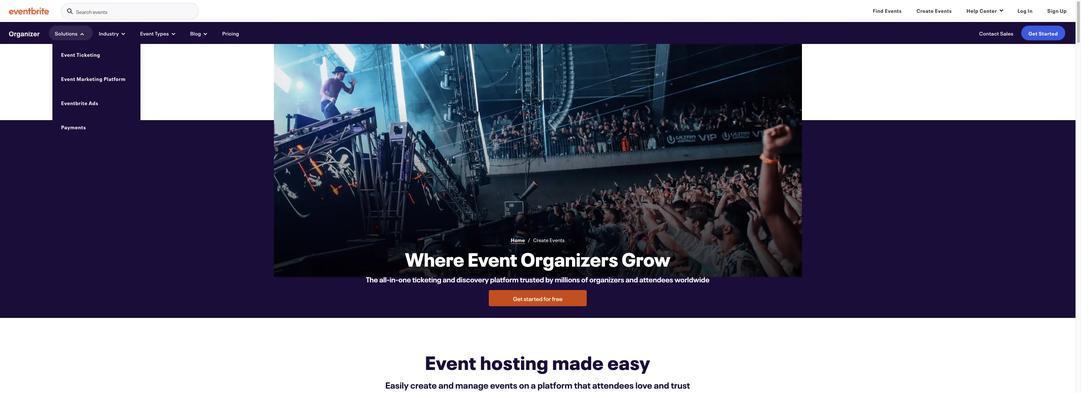 Task type: vqa. For each thing, say whether or not it's contained in the screenshot.
Event Marketing Platform
yes



Task type: locate. For each thing, give the bounding box(es) containing it.
started
[[1039, 29, 1058, 37], [524, 294, 543, 303]]

started left for
[[524, 294, 543, 303]]

grow
[[622, 247, 671, 272]]

contact
[[979, 29, 999, 37]]

0 vertical spatial create
[[917, 7, 934, 14]]

payments
[[61, 123, 86, 130]]

organizer
[[9, 28, 40, 38]]

attendees
[[639, 274, 673, 285], [592, 379, 634, 391]]

create inside the home / create events where event organizers grow the all-in-one ticketing and discovery platform trusted by millions of organizers and attendees worldwide
[[533, 236, 549, 244]]

the
[[366, 274, 378, 285]]

event inside the home / create events where event organizers grow the all-in-one ticketing and discovery platform trusted by millions of organizers and attendees worldwide
[[468, 247, 517, 272]]

1 vertical spatial platform
[[538, 379, 573, 391]]

types
[[155, 29, 169, 37]]

and
[[443, 274, 455, 285], [626, 274, 638, 285], [439, 379, 454, 391], [654, 379, 669, 391]]

platform
[[490, 274, 519, 285], [538, 379, 573, 391]]

hosting
[[480, 351, 549, 376]]

1 horizontal spatial started
[[1039, 29, 1058, 37]]

0 horizontal spatial started
[[524, 294, 543, 303]]

platform inside the home / create events where event organizers grow the all-in-one ticketing and discovery platform trusted by millions of organizers and attendees worldwide
[[490, 274, 519, 285]]

attendees inside the home / create events where event organizers grow the all-in-one ticketing and discovery platform trusted by millions of organizers and attendees worldwide
[[639, 274, 673, 285]]

0 horizontal spatial platform
[[490, 274, 519, 285]]

find
[[873, 7, 884, 14]]

where
[[405, 247, 464, 272]]

0 horizontal spatial events
[[93, 8, 108, 15]]

0 vertical spatial started
[[1039, 29, 1058, 37]]

eventbrite image
[[9, 7, 49, 15]]

attendees inside event hosting made easy easily create and manage events on a platform that attendees love and trust
[[592, 379, 634, 391]]

home / create events where event organizers grow the all-in-one ticketing and discovery platform trusted by millions of organizers and attendees worldwide
[[366, 236, 710, 285]]

event up manage
[[425, 351, 476, 376]]

event for ticketing
[[61, 50, 75, 58]]

event
[[140, 29, 154, 37], [61, 50, 75, 58], [61, 75, 75, 82], [468, 247, 517, 272], [425, 351, 476, 376]]

blog
[[190, 29, 201, 37]]

on
[[519, 379, 529, 391]]

trust
[[671, 379, 690, 391]]

event inside event hosting made easy easily create and manage events on a platform that attendees love and trust
[[425, 351, 476, 376]]

1 horizontal spatial attendees
[[639, 274, 673, 285]]

get
[[1029, 29, 1038, 37]]

for
[[544, 294, 551, 303]]

millions
[[555, 274, 580, 285]]

0 vertical spatial attendees
[[639, 274, 673, 285]]

events right find on the right of page
[[885, 7, 902, 14]]

event types
[[140, 29, 169, 37]]

platform up get
[[490, 274, 519, 285]]

create events link
[[911, 3, 958, 18]]

platform inside event hosting made easy easily create and manage events on a platform that attendees love and trust
[[538, 379, 573, 391]]

organizers
[[521, 247, 618, 272]]

sign
[[1048, 7, 1059, 14]]

event for marketing
[[61, 75, 75, 82]]

event for types
[[140, 29, 154, 37]]

log
[[1018, 7, 1027, 14]]

events up organizers
[[550, 236, 565, 244]]

by
[[546, 274, 554, 285]]

0 horizontal spatial events
[[550, 236, 565, 244]]

trusted
[[520, 274, 544, 285]]

attendees down grow on the right of the page
[[639, 274, 673, 285]]

started inside secondary organizer element
[[1039, 29, 1058, 37]]

event left ticketing on the left of the page
[[61, 50, 75, 58]]

2 horizontal spatial events
[[935, 7, 952, 14]]

and right create
[[439, 379, 454, 391]]

up
[[1060, 7, 1067, 14]]

attendees down easy
[[592, 379, 634, 391]]

event left marketing
[[61, 75, 75, 82]]

get
[[513, 294, 523, 303]]

0 vertical spatial platform
[[490, 274, 519, 285]]

event ticketing link
[[61, 48, 132, 61]]

0 vertical spatial events
[[93, 8, 108, 15]]

1 horizontal spatial platform
[[538, 379, 573, 391]]

marketing
[[76, 75, 103, 82]]

contact sales link
[[977, 26, 1016, 40]]

1 horizontal spatial events
[[490, 379, 518, 391]]

all-
[[379, 274, 390, 285]]

get started
[[1029, 29, 1058, 37]]

events
[[885, 7, 902, 14], [935, 7, 952, 14], [550, 236, 565, 244]]

0 horizontal spatial create
[[533, 236, 549, 244]]

create
[[917, 7, 934, 14], [533, 236, 549, 244]]

1 vertical spatial started
[[524, 294, 543, 303]]

1 vertical spatial create
[[533, 236, 549, 244]]

1 horizontal spatial events
[[885, 7, 902, 14]]

started inside button
[[524, 294, 543, 303]]

solutions
[[55, 29, 78, 37]]

started for get
[[524, 294, 543, 303]]

event left the types
[[140, 29, 154, 37]]

get started for free
[[513, 294, 563, 303]]

get started for free link
[[489, 291, 587, 307]]

1 vertical spatial events
[[490, 379, 518, 391]]

events left "help"
[[935, 7, 952, 14]]

and down grow on the right of the page
[[626, 274, 638, 285]]

find events link
[[867, 3, 908, 18]]

started right get
[[1039, 29, 1058, 37]]

0 horizontal spatial attendees
[[592, 379, 634, 391]]

event up discovery
[[468, 247, 517, 272]]

ticketing
[[76, 50, 100, 58]]

platform right a
[[538, 379, 573, 391]]

eventbrite ads link
[[61, 96, 132, 109]]

event marketing platform link
[[61, 72, 132, 85]]

platform
[[104, 75, 126, 82]]

home
[[511, 236, 525, 244]]

events
[[93, 8, 108, 15], [490, 379, 518, 391]]

home link
[[511, 236, 525, 244]]

1 vertical spatial attendees
[[592, 379, 634, 391]]

pricing link
[[220, 26, 242, 40]]

events left "on"
[[490, 379, 518, 391]]

a
[[531, 379, 536, 391]]

events right search
[[93, 8, 108, 15]]

one
[[398, 274, 411, 285]]

in
[[1028, 7, 1033, 14]]

create
[[410, 379, 437, 391]]

event ticketing
[[61, 50, 100, 58]]

contact sales
[[979, 29, 1014, 37]]



Task type: describe. For each thing, give the bounding box(es) containing it.
discovery
[[457, 274, 489, 285]]

secondary organizer element
[[0, 22, 1076, 139]]

events inside event hosting made easy easily create and manage events on a platform that attendees love and trust
[[490, 379, 518, 391]]

event marketing platform
[[61, 75, 126, 82]]

center
[[980, 7, 997, 14]]

made
[[552, 351, 604, 376]]

ads
[[89, 99, 98, 106]]

log in
[[1018, 7, 1033, 14]]

get started link
[[1021, 26, 1066, 40]]

of
[[581, 274, 588, 285]]

manage
[[456, 379, 489, 391]]

events for find events
[[885, 7, 902, 14]]

ticketing
[[412, 274, 441, 285]]

worldwide
[[675, 274, 710, 285]]

events inside search events button
[[93, 8, 108, 15]]

help
[[967, 7, 979, 14]]

easily
[[386, 379, 409, 391]]

started for get
[[1039, 29, 1058, 37]]

payments link
[[61, 121, 132, 133]]

eventbrite ads
[[61, 99, 98, 106]]

and right ticketing
[[443, 274, 455, 285]]

/
[[528, 236, 530, 244]]

submenu element
[[52, 42, 140, 139]]

eventbrite
[[61, 99, 88, 106]]

sign up link
[[1042, 3, 1073, 18]]

sales
[[1000, 29, 1014, 37]]

search events
[[76, 8, 108, 15]]

sign up
[[1048, 7, 1067, 14]]

and right love
[[654, 379, 669, 391]]

love
[[636, 379, 652, 391]]

find events
[[873, 7, 902, 14]]

log in link
[[1012, 3, 1039, 18]]

event for hosting
[[425, 351, 476, 376]]

pricing
[[222, 29, 239, 37]]

that
[[574, 379, 591, 391]]

events inside the home / create events where event organizers grow the all-in-one ticketing and discovery platform trusted by millions of organizers and attendees worldwide
[[550, 236, 565, 244]]

easy
[[608, 351, 651, 376]]

search
[[76, 8, 92, 15]]

event hosting made easy easily create and manage events on a platform that attendees love and trust
[[386, 351, 690, 391]]

1 horizontal spatial create
[[917, 7, 934, 14]]

events for create events
[[935, 7, 952, 14]]

search events button
[[61, 3, 199, 19]]

get started for free button
[[489, 291, 587, 307]]

in-
[[390, 274, 399, 285]]

create events
[[917, 7, 952, 14]]

help center
[[967, 7, 997, 14]]

organizers
[[590, 274, 624, 285]]

industry
[[99, 29, 119, 37]]

free
[[552, 294, 563, 303]]



